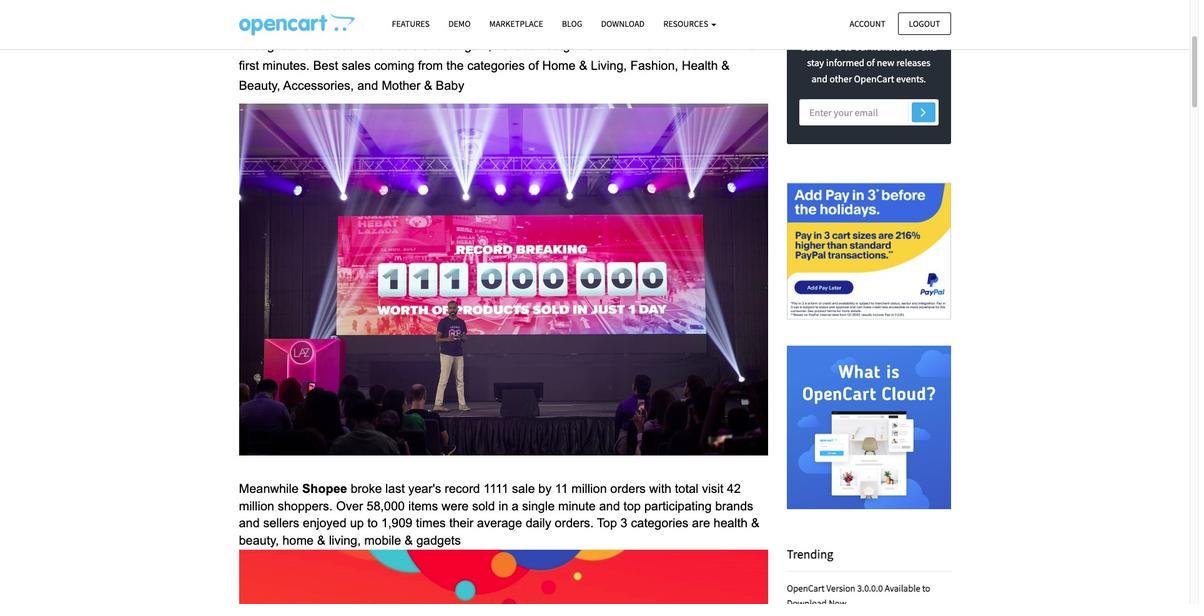 Task type: locate. For each thing, give the bounding box(es) containing it.
opencart cloud image
[[787, 346, 951, 510]]

1 vertical spatial million
[[239, 500, 274, 514]]

shoppers.
[[278, 500, 333, 514]]

now
[[829, 598, 847, 605]]

releases
[[897, 56, 931, 69]]

and up top
[[600, 500, 620, 514]]

events.
[[897, 72, 927, 85]]

by
[[539, 483, 552, 496]]

1 horizontal spatial million
[[572, 483, 607, 496]]

living,
[[329, 534, 361, 548]]

& down enjoyed
[[317, 534, 326, 548]]

sold
[[472, 500, 495, 514]]

newsletters
[[871, 40, 920, 53]]

to right up
[[368, 517, 378, 531]]

download right blog
[[601, 18, 645, 29]]

1 horizontal spatial &
[[405, 534, 413, 548]]

visit
[[702, 483, 724, 496]]

58,000
[[367, 500, 405, 514]]

1 horizontal spatial download
[[787, 598, 827, 605]]

0 horizontal spatial &
[[317, 534, 326, 548]]

2 horizontal spatial to
[[923, 583, 931, 595]]

0 vertical spatial to
[[845, 40, 853, 53]]

participating
[[645, 500, 712, 514]]

1111
[[484, 483, 509, 496]]

orders
[[611, 483, 646, 496]]

health
[[714, 517, 748, 531]]

opencart version 3.0.0.0 available to download now link
[[787, 583, 931, 605]]

1 vertical spatial opencart
[[787, 583, 825, 595]]

0 horizontal spatial million
[[239, 500, 274, 514]]

last
[[386, 483, 405, 496]]

0 vertical spatial million
[[572, 483, 607, 496]]

beauty,
[[239, 534, 279, 548]]

top
[[597, 517, 617, 531]]

download inside opencart version 3.0.0.0 available to download now
[[787, 598, 827, 605]]

million up minute at bottom
[[572, 483, 607, 496]]

meanwhile shopee
[[239, 483, 347, 496]]

categories
[[631, 517, 689, 531]]

a
[[512, 500, 519, 514]]

1 vertical spatial to
[[368, 517, 378, 531]]

over
[[336, 500, 363, 514]]

stay
[[808, 56, 825, 69]]

trending
[[787, 547, 834, 563]]

opencart version 3.0.0.0 available to download now
[[787, 583, 931, 605]]

&
[[752, 517, 760, 531], [317, 534, 326, 548], [405, 534, 413, 548]]

to right the available
[[923, 583, 931, 595]]

opencart inside "subscribe to our newsletters and stay informed of new releases and other opencart events."
[[855, 72, 895, 85]]

marketplace link
[[480, 13, 553, 35]]

0 horizontal spatial opencart
[[787, 583, 825, 595]]

sale
[[512, 483, 535, 496]]

account
[[850, 18, 886, 29]]

1,909
[[381, 517, 413, 531]]

0 horizontal spatial to
[[368, 517, 378, 531]]

and up releases
[[922, 40, 938, 53]]

minute
[[559, 500, 596, 514]]

1 horizontal spatial opencart
[[855, 72, 895, 85]]

were
[[442, 500, 469, 514]]

subscribe
[[801, 40, 843, 53]]

and up the beauty,
[[239, 517, 260, 531]]

1 vertical spatial download
[[787, 598, 827, 605]]

2 vertical spatial to
[[923, 583, 931, 595]]

daily
[[526, 517, 552, 531]]

opencart down trending on the right bottom
[[787, 583, 825, 595]]

opencart down of
[[855, 72, 895, 85]]

record
[[445, 483, 480, 496]]

broke
[[351, 483, 382, 496]]

download
[[601, 18, 645, 29], [787, 598, 827, 605]]

& down the 1,909
[[405, 534, 413, 548]]

logout link
[[899, 12, 951, 35]]

& right health
[[752, 517, 760, 531]]

3.0.0.0
[[858, 583, 883, 595]]

million down "meanwhile"
[[239, 500, 274, 514]]

angle right image
[[921, 105, 927, 120]]

0 horizontal spatial download
[[601, 18, 645, 29]]

3
[[621, 517, 628, 531]]

42
[[727, 483, 741, 496]]

mobile
[[365, 534, 401, 548]]

features link
[[383, 13, 439, 35]]

download left now
[[787, 598, 827, 605]]

their
[[450, 517, 474, 531]]

and
[[922, 40, 938, 53], [812, 72, 828, 85], [600, 500, 620, 514], [239, 517, 260, 531]]

to
[[845, 40, 853, 53], [368, 517, 378, 531], [923, 583, 931, 595]]

to left our
[[845, 40, 853, 53]]

meanwhile
[[239, 483, 299, 496]]

opencart inside opencart version 3.0.0.0 available to download now
[[787, 583, 825, 595]]

to inside "subscribe to our newsletters and stay informed of new releases and other opencart events."
[[845, 40, 853, 53]]

million
[[572, 483, 607, 496], [239, 500, 274, 514]]

0 vertical spatial opencart
[[855, 72, 895, 85]]

to inside opencart version 3.0.0.0 available to download now
[[923, 583, 931, 595]]

1 horizontal spatial to
[[845, 40, 853, 53]]

opencart
[[855, 72, 895, 85], [787, 583, 825, 595]]



Task type: describe. For each thing, give the bounding box(es) containing it.
marketplace
[[490, 18, 544, 29]]

available
[[885, 583, 921, 595]]

gadgets
[[417, 534, 461, 548]]

orders.
[[555, 517, 594, 531]]

average
[[477, 517, 523, 531]]

resources
[[664, 18, 710, 29]]

broke last year's record 1111 sale by 11 million orders with total visit 42 million shoppers. over 58,000 items were sold in a single minute and top participating brands and sellers enjoyed up to 1,909 times their average daily orders. top 3 categories are health & beauty, home & living, mobile & gadgets
[[239, 483, 763, 548]]

and down stay at top right
[[812, 72, 828, 85]]

up
[[350, 517, 364, 531]]

new
[[877, 56, 895, 69]]

Enter your email text field
[[800, 100, 939, 126]]

other
[[830, 72, 853, 85]]

sellers
[[263, 517, 299, 531]]

11
[[555, 483, 568, 496]]

brands
[[716, 500, 754, 514]]

current trend of  ecommerce in malaysia image
[[239, 13, 355, 36]]

top
[[624, 500, 641, 514]]

paypal blog image
[[787, 170, 951, 334]]

blog link
[[553, 13, 592, 35]]

subscribe to our newsletters and stay informed of new releases and other opencart events.
[[801, 40, 938, 85]]

demo link
[[439, 13, 480, 35]]

account link
[[840, 12, 897, 35]]

resources link
[[654, 13, 726, 35]]

enjoyed
[[303, 517, 347, 531]]

download link
[[592, 13, 654, 35]]

logout
[[909, 18, 941, 29]]

informed
[[827, 56, 865, 69]]

demo
[[449, 18, 471, 29]]

total
[[675, 483, 699, 496]]

in
[[499, 500, 509, 514]]

features
[[392, 18, 430, 29]]

year's
[[409, 483, 441, 496]]

times
[[416, 517, 446, 531]]

to inside broke last year's record 1111 sale by 11 million orders with total visit 42 million shoppers. over 58,000 items were sold in a single minute and top participating brands and sellers enjoyed up to 1,909 times their average daily orders. top 3 categories are health & beauty, home & living, mobile & gadgets
[[368, 517, 378, 531]]

single
[[522, 500, 555, 514]]

2 horizontal spatial &
[[752, 517, 760, 531]]

of
[[867, 56, 875, 69]]

shopee
[[302, 483, 347, 496]]

are
[[692, 517, 711, 531]]

home
[[283, 534, 314, 548]]

our
[[855, 40, 869, 53]]

blog
[[562, 18, 583, 29]]

items
[[409, 500, 438, 514]]

version
[[827, 583, 856, 595]]

0 vertical spatial download
[[601, 18, 645, 29]]

with
[[650, 483, 672, 496]]



Task type: vqa. For each thing, say whether or not it's contained in the screenshot.
'Marketplace'
yes



